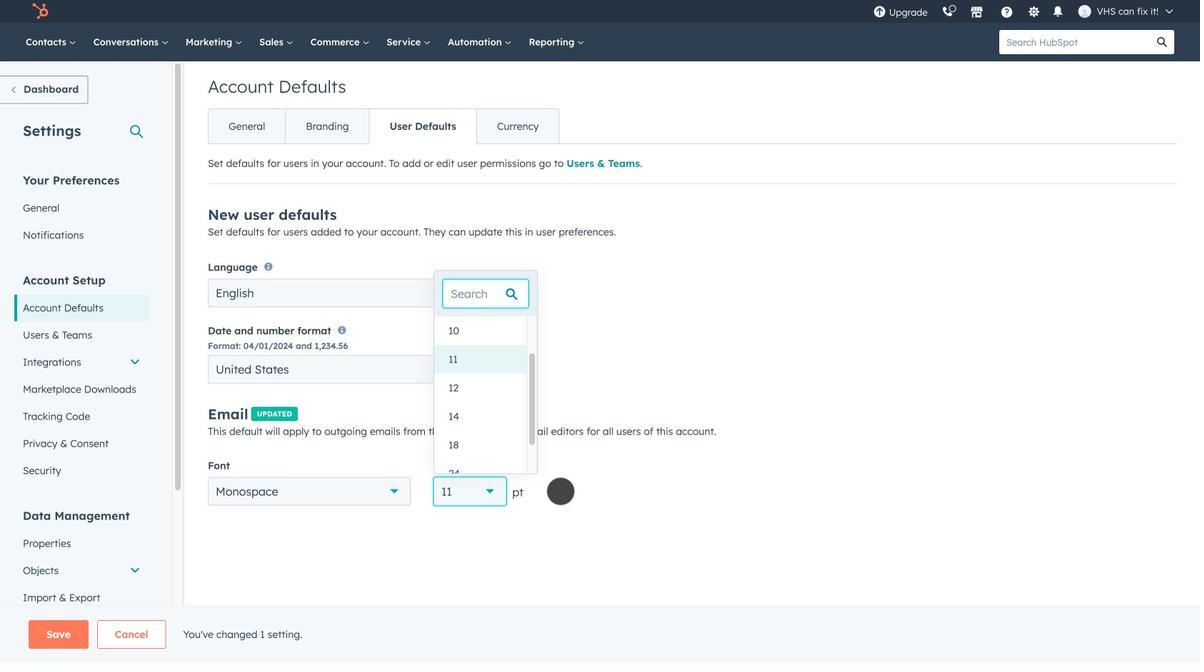 Task type: vqa. For each thing, say whether or not it's contained in the screenshot.
your to the top
no



Task type: describe. For each thing, give the bounding box(es) containing it.
account setup element
[[14, 273, 149, 485]]

data management element
[[14, 508, 149, 639]]

Search search field
[[443, 280, 529, 308]]

marketplaces image
[[971, 6, 984, 19]]



Task type: locate. For each thing, give the bounding box(es) containing it.
menu
[[867, 0, 1183, 23]]

navigation
[[208, 109, 560, 144]]

your preferences element
[[14, 173, 149, 249]]

terry turtle image
[[1079, 5, 1092, 18]]

list box
[[434, 317, 537, 488]]

Search HubSpot search field
[[1000, 30, 1151, 54]]



